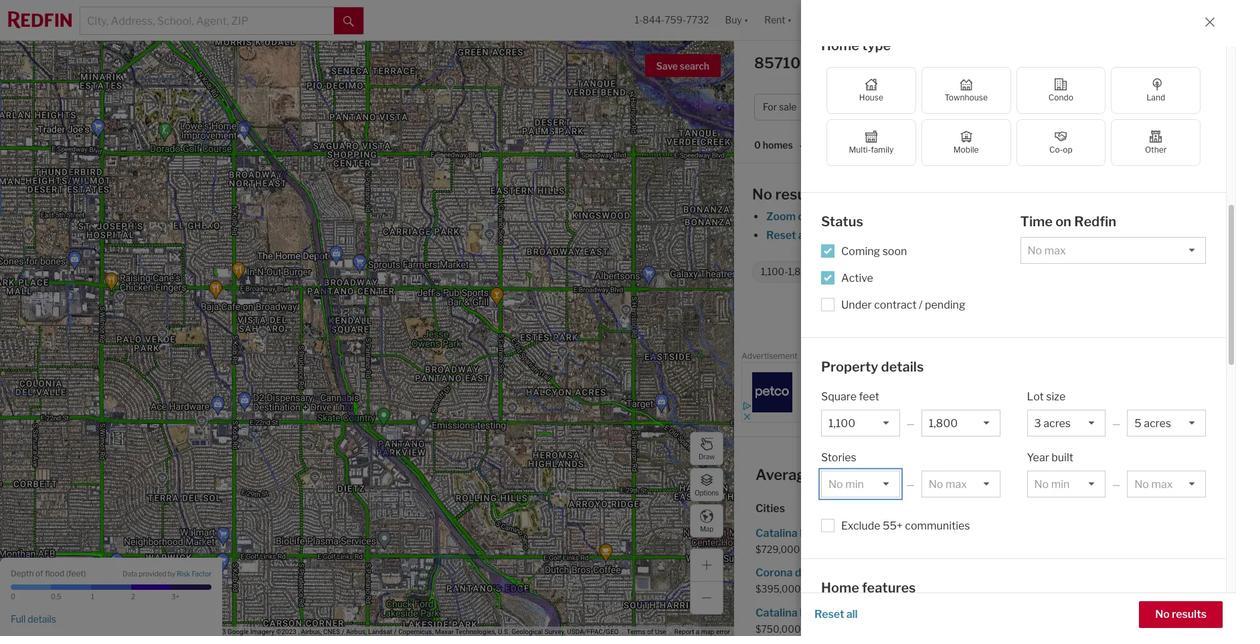 Task type: locate. For each thing, give the bounding box(es) containing it.
2 catalina from the top
[[756, 606, 798, 619]]

for
[[884, 54, 905, 72], [837, 527, 851, 540], [882, 606, 896, 619], [1103, 606, 1117, 619]]

insights
[[1176, 58, 1217, 71]]

beds / baths
[[987, 101, 1042, 113]]

square feet
[[822, 390, 880, 403]]

remove 1,100-1,800 sq. ft. image
[[848, 268, 856, 276]]

1 vertical spatial type
[[927, 101, 947, 113]]

1 horizontal spatial 0
[[755, 140, 761, 151]]

0 vertical spatial reset
[[767, 229, 797, 242]]

corona
[[756, 567, 793, 579]]

full details
[[11, 613, 56, 625]]

1 horizontal spatial all
[[847, 608, 858, 621]]

0 horizontal spatial no results
[[753, 185, 824, 203]]

$395,000
[[756, 583, 801, 595]]

1 horizontal spatial details
[[882, 359, 924, 375]]

filters inside button
[[1112, 101, 1138, 113]]

0 horizontal spatial airbus,
[[301, 628, 322, 636]]

home type up homes
[[822, 37, 891, 53]]

size
[[1047, 390, 1066, 403]]

airbus, left landsat
[[346, 628, 367, 636]]

option group containing house
[[827, 67, 1201, 166]]

1 vertical spatial home
[[899, 101, 925, 113]]

1 vertical spatial •
[[800, 140, 803, 152]]

0 vertical spatial no results
[[753, 185, 824, 203]]

0 vertical spatial type
[[863, 37, 891, 53]]

1-844-759-7732 link
[[635, 14, 709, 26]]

sale down "features"
[[899, 606, 919, 619]]

market insights
[[1137, 58, 1217, 71]]

corona de tucson link
[[756, 564, 978, 583]]

advertisement
[[742, 351, 798, 361]]

2 horizontal spatial filters
[[1112, 101, 1138, 113]]

report ad
[[1200, 354, 1229, 361]]

catalina up "$729,000"
[[756, 527, 798, 540]]

of inside zoom out reset all filters or remove one of your filters below to see more homes
[[919, 229, 929, 242]]

more
[[1053, 229, 1080, 242]]

sale left "no results" button
[[1119, 606, 1139, 619]]

1 vertical spatial map
[[176, 628, 189, 636]]

$750,000
[[756, 623, 801, 634]]

details right property at bottom
[[882, 359, 924, 375]]

filters
[[1112, 101, 1138, 113], [812, 229, 842, 242], [956, 229, 985, 242]]

2 up the other option
[[1145, 101, 1151, 113]]

1 catalina from the top
[[756, 527, 798, 540]]

townhouse
[[945, 92, 988, 102]]

0 vertical spatial •
[[1140, 101, 1143, 113]]

1 horizontal spatial filters
[[956, 229, 985, 242]]

2 vertical spatial of
[[648, 628, 654, 636]]

1 vertical spatial report
[[675, 628, 695, 636]]

filters right your
[[956, 229, 985, 242]]

• inside 0 homes • sort recommended
[[800, 140, 803, 152]]

homes
[[832, 54, 881, 72]]

1 horizontal spatial report
[[1200, 354, 1220, 361]]

details inside button
[[28, 613, 56, 625]]

2 down "data"
[[131, 593, 135, 601]]

or
[[845, 229, 855, 242]]

Multi-family checkbox
[[827, 119, 917, 166]]

filters left or
[[812, 229, 842, 242]]

save search
[[657, 60, 710, 72]]

home type
[[822, 37, 891, 53], [899, 101, 947, 113]]

• left land
[[1140, 101, 1143, 113]]

1 vertical spatial 2
[[131, 593, 135, 601]]

list box
[[1021, 237, 1207, 264], [822, 410, 900, 437], [922, 410, 1001, 437], [1028, 410, 1106, 437], [1128, 410, 1207, 437], [822, 471, 900, 498], [922, 471, 1001, 498], [1028, 471, 1106, 498], [1128, 471, 1207, 498], [1028, 631, 1207, 636]]

0 vertical spatial details
[[882, 359, 924, 375]]

zoom out button
[[766, 210, 816, 223]]

sale left 55+
[[853, 527, 873, 540]]

active
[[842, 272, 874, 284]]

• for filters
[[1140, 101, 1143, 113]]

1 vertical spatial 0
[[11, 593, 15, 601]]

85710, az homes for sale
[[755, 54, 938, 72]]

catalina for catalina
[[756, 527, 798, 540]]

google
[[228, 628, 249, 636]]

0 vertical spatial all
[[799, 229, 810, 242]]

1 horizontal spatial map
[[700, 525, 714, 533]]

0 vertical spatial 2
[[1145, 101, 1151, 113]]

0 inside 0 homes • sort recommended
[[755, 140, 761, 151]]

0 horizontal spatial 2
[[131, 593, 135, 601]]

85710, up cities heading
[[941, 466, 991, 483]]

0 horizontal spatial 0
[[11, 593, 15, 601]]

1-
[[635, 14, 643, 26]]

/ right beds at the right top of page
[[1011, 101, 1014, 113]]

time
[[1021, 214, 1053, 230]]

1 horizontal spatial •
[[1140, 101, 1143, 113]]

risk
[[177, 570, 190, 578]]

1 vertical spatial of
[[35, 568, 43, 578]]

co-op
[[1050, 145, 1073, 155]]

risk factor link
[[177, 570, 212, 579]]

Condo checkbox
[[1017, 67, 1106, 114]]

cities
[[756, 502, 786, 515]]

1 vertical spatial catalina
[[756, 606, 798, 619]]

0 horizontal spatial details
[[28, 613, 56, 625]]

home type inside button
[[899, 101, 947, 113]]

redfin
[[1075, 214, 1117, 230]]

0 vertical spatial map
[[700, 525, 714, 533]]

no
[[753, 185, 773, 203], [1156, 608, 1170, 621]]

details
[[882, 359, 924, 375], [28, 613, 56, 625]]

1 horizontal spatial no
[[1156, 608, 1170, 621]]

/ left pending
[[919, 298, 923, 311]]

map region
[[0, 20, 833, 636]]

copernicus,
[[399, 628, 434, 636]]

depth of flood ( feet )
[[11, 568, 86, 578]]

catalina inside catalina foothills homes for sale $750,000
[[756, 606, 798, 619]]

year
[[1028, 451, 1050, 464]]

0 horizontal spatial •
[[800, 140, 803, 152]]

0 up the full on the bottom left
[[11, 593, 15, 601]]

recommended button
[[832, 139, 912, 152]]

imagery
[[250, 628, 275, 636]]

1 vertical spatial no
[[1156, 608, 1170, 621]]

/ right cnes
[[342, 628, 345, 636]]

0 horizontal spatial reset
[[767, 229, 797, 242]]

no inside button
[[1156, 608, 1170, 621]]

Townhouse checkbox
[[922, 67, 1011, 114]]

corona de tucson $395,000
[[756, 567, 847, 595]]

2 horizontal spatial of
[[919, 229, 929, 242]]

report inside button
[[1200, 354, 1220, 361]]

0 vertical spatial 85710,
[[755, 54, 805, 72]]

sq.
[[816, 266, 828, 277]]

of left flood
[[35, 568, 43, 578]]

average home prices near 85710, az
[[756, 466, 1015, 483]]

report left ad
[[1200, 354, 1220, 361]]

homes inside catalina homes for sale $729,000
[[800, 527, 834, 540]]

option group
[[827, 67, 1201, 166]]

map inside 'button'
[[700, 525, 714, 533]]

home right house
[[899, 101, 925, 113]]

)
[[84, 568, 86, 578]]

provided
[[139, 570, 166, 578]]

©2023 left ','
[[276, 628, 297, 636]]

baths
[[1016, 101, 1042, 113]]

— for square feet
[[907, 418, 915, 429]]

• left sort
[[800, 140, 803, 152]]

2 vertical spatial home
[[822, 580, 860, 596]]

sale right for
[[780, 101, 797, 113]]

759-
[[665, 14, 687, 26]]

/ right landsat
[[394, 628, 397, 636]]

for sale button
[[755, 94, 823, 121]]

report for report ad
[[1200, 354, 1220, 361]]

type up homes
[[863, 37, 891, 53]]

ad
[[1222, 354, 1229, 361]]

under
[[842, 298, 872, 311]]

— for stories
[[907, 479, 915, 490]]

Mobile checkbox
[[922, 119, 1011, 166]]

feet right the square
[[859, 390, 880, 403]]

0 horizontal spatial ©2023
[[206, 628, 226, 636]]

tucson
[[810, 567, 847, 579]]

no up zoom
[[753, 185, 773, 203]]

under contract / pending
[[842, 298, 966, 311]]

cities heading
[[756, 502, 1215, 516]]

type inside button
[[927, 101, 947, 113]]

flood
[[45, 568, 64, 578]]

all inside zoom out reset all filters or remove one of your filters below to see more homes
[[799, 229, 810, 242]]

0 vertical spatial report
[[1200, 354, 1220, 361]]

report ad button
[[1200, 354, 1229, 364]]

home down tucson
[[822, 580, 860, 596]]

square
[[822, 390, 857, 403]]

0 horizontal spatial type
[[863, 37, 891, 53]]

0 vertical spatial of
[[919, 229, 929, 242]]

0 for 0
[[11, 593, 15, 601]]

0 vertical spatial no
[[753, 185, 773, 203]]

home
[[822, 37, 860, 53], [899, 101, 925, 113], [822, 580, 860, 596]]

no right homes for sale
[[1156, 608, 1170, 621]]

0 horizontal spatial no
[[753, 185, 773, 203]]

of right one
[[919, 229, 929, 242]]

1 vertical spatial all
[[847, 608, 858, 621]]

0 horizontal spatial 85710,
[[755, 54, 805, 72]]

• inside button
[[1140, 101, 1143, 113]]

depth
[[11, 568, 34, 578]]

details right the full on the bottom left
[[28, 613, 56, 625]]

airbus, right ','
[[301, 628, 322, 636]]

land
[[1147, 92, 1166, 102]]

0 horizontal spatial all
[[799, 229, 810, 242]]

home inside button
[[899, 101, 925, 113]]

feet right flood
[[68, 568, 84, 578]]

1 vertical spatial no results
[[1156, 608, 1207, 621]]

home type down sale on the right of page
[[899, 101, 947, 113]]

details for property details
[[882, 359, 924, 375]]

3+
[[171, 593, 179, 601]]

$729,000
[[756, 544, 800, 555]]

0 vertical spatial 0
[[755, 140, 761, 151]]

2 ©2023 from the left
[[276, 628, 297, 636]]

1 vertical spatial details
[[28, 613, 56, 625]]

for inside catalina foothills homes for sale $750,000
[[882, 606, 896, 619]]

1 vertical spatial 85710,
[[941, 466, 991, 483]]

sale inside catalina homes for sale $729,000
[[853, 527, 873, 540]]

1 horizontal spatial airbus,
[[346, 628, 367, 636]]

for sale
[[763, 101, 797, 113]]

0 down the for sale button
[[755, 140, 761, 151]]

1 ©2023 from the left
[[206, 628, 226, 636]]

prices
[[860, 466, 903, 483]]

map down options
[[700, 525, 714, 533]]

to
[[1020, 229, 1031, 242]]

©2023 right data
[[206, 628, 226, 636]]

1 horizontal spatial reset
[[815, 608, 845, 621]]

0 horizontal spatial report
[[675, 628, 695, 636]]

0 horizontal spatial feet
[[68, 568, 84, 578]]

report left a
[[675, 628, 695, 636]]

of left use
[[648, 628, 654, 636]]

0 horizontal spatial results
[[776, 185, 824, 203]]

1 horizontal spatial of
[[648, 628, 654, 636]]

usda/fpac/geo
[[567, 628, 619, 636]]

property details
[[822, 359, 924, 375]]

1 horizontal spatial az
[[994, 466, 1015, 483]]

Co-op checkbox
[[1017, 119, 1106, 166]]

no results inside button
[[1156, 608, 1207, 621]]

feet
[[859, 390, 880, 403], [68, 568, 84, 578]]

catalina for catalina foothills
[[756, 606, 798, 619]]

1 horizontal spatial results
[[1173, 608, 1207, 621]]

0 horizontal spatial of
[[35, 568, 43, 578]]

1 horizontal spatial ©2023
[[276, 628, 297, 636]]

1 horizontal spatial home type
[[899, 101, 947, 113]]

az left homes
[[808, 54, 829, 72]]

filters right all
[[1112, 101, 1138, 113]]

garage
[[822, 612, 858, 624]]

sort
[[810, 140, 829, 151]]

type up mobile option
[[927, 101, 947, 113]]

1 vertical spatial home type
[[899, 101, 947, 113]]

0 vertical spatial catalina
[[756, 527, 798, 540]]

•
[[1140, 101, 1143, 113], [800, 140, 803, 152]]

0 horizontal spatial home type
[[822, 37, 891, 53]]

type
[[863, 37, 891, 53], [927, 101, 947, 113]]

catalina inside catalina homes for sale $729,000
[[756, 527, 798, 540]]

1 horizontal spatial type
[[927, 101, 947, 113]]

0
[[755, 140, 761, 151], [11, 593, 15, 601]]

(
[[66, 568, 68, 578]]

1 vertical spatial reset
[[815, 608, 845, 621]]

foothills
[[800, 606, 843, 619]]

85710, up the for sale
[[755, 54, 805, 72]]

0 horizontal spatial map
[[176, 628, 189, 636]]

home up 85710, az homes for sale
[[822, 37, 860, 53]]

map for map data ©2023 google  imagery ©2023 , airbus, cnes / airbus, landsat / copernicus, maxar technologies, u.s. geological survey, usda/fpac/geo
[[176, 628, 189, 636]]

map left data
[[176, 628, 189, 636]]

2 airbus, from the left
[[346, 628, 367, 636]]

1 horizontal spatial no results
[[1156, 608, 1207, 621]]

az up cities heading
[[994, 466, 1015, 483]]

1 horizontal spatial feet
[[859, 390, 880, 403]]

full
[[11, 613, 26, 625]]

on
[[1056, 214, 1072, 230]]

one
[[898, 229, 917, 242]]

catalina up $750,000
[[756, 606, 798, 619]]

©2023
[[206, 628, 226, 636], [276, 628, 297, 636]]

reset inside button
[[815, 608, 845, 621]]

0 horizontal spatial az
[[808, 54, 829, 72]]

1 horizontal spatial 2
[[1145, 101, 1151, 113]]

homes
[[763, 140, 793, 151], [1082, 229, 1116, 242], [800, 527, 834, 540], [846, 606, 880, 619], [1066, 606, 1100, 619]]

sale
[[908, 54, 938, 72]]

1 vertical spatial results
[[1173, 608, 1207, 621]]

status
[[822, 214, 864, 230]]

all inside button
[[847, 608, 858, 621]]



Task type: describe. For each thing, give the bounding box(es) containing it.
below
[[988, 229, 1018, 242]]

survey,
[[545, 628, 566, 636]]

1 horizontal spatial 85710,
[[941, 466, 991, 483]]

reset all filters button
[[766, 229, 843, 242]]

google image
[[3, 619, 48, 636]]

report a map error link
[[675, 628, 731, 636]]

contract
[[875, 298, 917, 311]]

home
[[818, 466, 857, 483]]

options
[[695, 489, 719, 497]]

reset inside zoom out reset all filters or remove one of your filters below to see more homes
[[767, 229, 797, 242]]

map
[[702, 628, 715, 636]]

year built
[[1028, 451, 1074, 464]]

draw button
[[690, 432, 724, 465]]

1 airbus, from the left
[[301, 628, 322, 636]]

stories
[[822, 451, 857, 464]]

data
[[191, 628, 204, 636]]

of for terms of use
[[648, 628, 654, 636]]

— for lot size
[[1113, 418, 1121, 429]]

landsat
[[368, 628, 392, 636]]

all filters • 2
[[1098, 101, 1151, 113]]

catalina foothills homes for sale $750,000
[[756, 606, 919, 634]]

zoom
[[767, 210, 796, 223]]

op
[[1064, 145, 1073, 155]]

0.5
[[51, 593, 61, 601]]

0 vertical spatial home
[[822, 37, 860, 53]]

recommended
[[834, 140, 901, 151]]

home type button
[[890, 94, 973, 121]]

0 vertical spatial results
[[776, 185, 824, 203]]

0 for 0 homes • sort recommended
[[755, 140, 761, 151]]

homes inside 0 homes • sort recommended
[[763, 140, 793, 151]]

average
[[756, 466, 815, 483]]

home features
[[822, 580, 916, 596]]

ad region
[[742, 362, 1229, 422]]

homes for sale
[[1066, 606, 1139, 619]]

reset all button
[[815, 601, 858, 628]]

Other checkbox
[[1112, 119, 1201, 166]]

soon
[[883, 245, 908, 258]]

0 vertical spatial home type
[[822, 37, 891, 53]]

844-
[[643, 14, 665, 26]]

save search button
[[645, 54, 721, 77]]

,
[[298, 628, 300, 636]]

homes inside zoom out reset all filters or remove one of your filters below to see more homes
[[1082, 229, 1116, 242]]

terms of use link
[[627, 628, 667, 636]]

garage spots
[[822, 612, 888, 624]]

map button
[[690, 504, 724, 538]]

0 vertical spatial az
[[808, 54, 829, 72]]

save
[[657, 60, 678, 72]]

use
[[655, 628, 667, 636]]

your
[[932, 229, 954, 242]]

factor
[[192, 570, 212, 578]]

for inside catalina homes for sale $729,000
[[837, 527, 851, 540]]

homes for sale link
[[986, 604, 1207, 622]]

— for year built
[[1113, 479, 1121, 490]]

house
[[860, 92, 884, 102]]

condo
[[1049, 92, 1074, 102]]

for inside homes for sale link
[[1103, 606, 1117, 619]]

beds
[[987, 101, 1009, 113]]

time on redfin
[[1021, 214, 1117, 230]]

House checkbox
[[827, 67, 917, 114]]

options button
[[690, 468, 724, 502]]

map for map
[[700, 525, 714, 533]]

mobile
[[954, 145, 979, 155]]

sale inside catalina foothills homes for sale $750,000
[[899, 606, 919, 619]]

exclude 55+ communities
[[842, 520, 971, 532]]

lot size
[[1028, 390, 1066, 403]]

0 vertical spatial feet
[[859, 390, 880, 403]]

details for full details
[[28, 613, 56, 625]]

Land checkbox
[[1112, 67, 1201, 114]]

1 vertical spatial feet
[[68, 568, 84, 578]]

multi-
[[849, 145, 871, 155]]

remove
[[858, 229, 896, 242]]

all filters • 2 button
[[1073, 94, 1160, 121]]

homes inside catalina foothills homes for sale $750,000
[[846, 606, 880, 619]]

cnes
[[323, 628, 340, 636]]

u.s.
[[498, 628, 510, 636]]

0 horizontal spatial filters
[[812, 229, 842, 242]]

family
[[871, 145, 894, 155]]

out
[[798, 210, 815, 223]]

full details button
[[11, 613, 56, 625]]

maxar
[[435, 628, 454, 636]]

7732
[[687, 14, 709, 26]]

1 vertical spatial az
[[994, 466, 1015, 483]]

1,100-
[[761, 266, 789, 277]]

see
[[1033, 229, 1051, 242]]

/ inside button
[[1011, 101, 1014, 113]]

reset all
[[815, 608, 858, 621]]

results inside button
[[1173, 608, 1207, 621]]

• for homes
[[800, 140, 803, 152]]

55+
[[883, 520, 903, 532]]

built
[[1052, 451, 1074, 464]]

data provided by risk factor
[[123, 570, 212, 578]]

submit search image
[[344, 16, 354, 27]]

de
[[795, 567, 808, 579]]

2 inside the all filters • 2 button
[[1145, 101, 1151, 113]]

communities
[[906, 520, 971, 532]]

multi-family
[[849, 145, 894, 155]]

features
[[863, 580, 916, 596]]

sale inside button
[[780, 101, 797, 113]]

geological
[[512, 628, 543, 636]]

by
[[168, 570, 175, 578]]

of for depth of flood ( feet )
[[35, 568, 43, 578]]

report for report a map error
[[675, 628, 695, 636]]

other
[[1146, 145, 1167, 155]]

zoom out reset all filters or remove one of your filters below to see more homes
[[767, 210, 1116, 242]]

for
[[763, 101, 777, 113]]

no results button
[[1140, 601, 1223, 628]]



Task type: vqa. For each thing, say whether or not it's contained in the screenshot.
topmost 'Report'
yes



